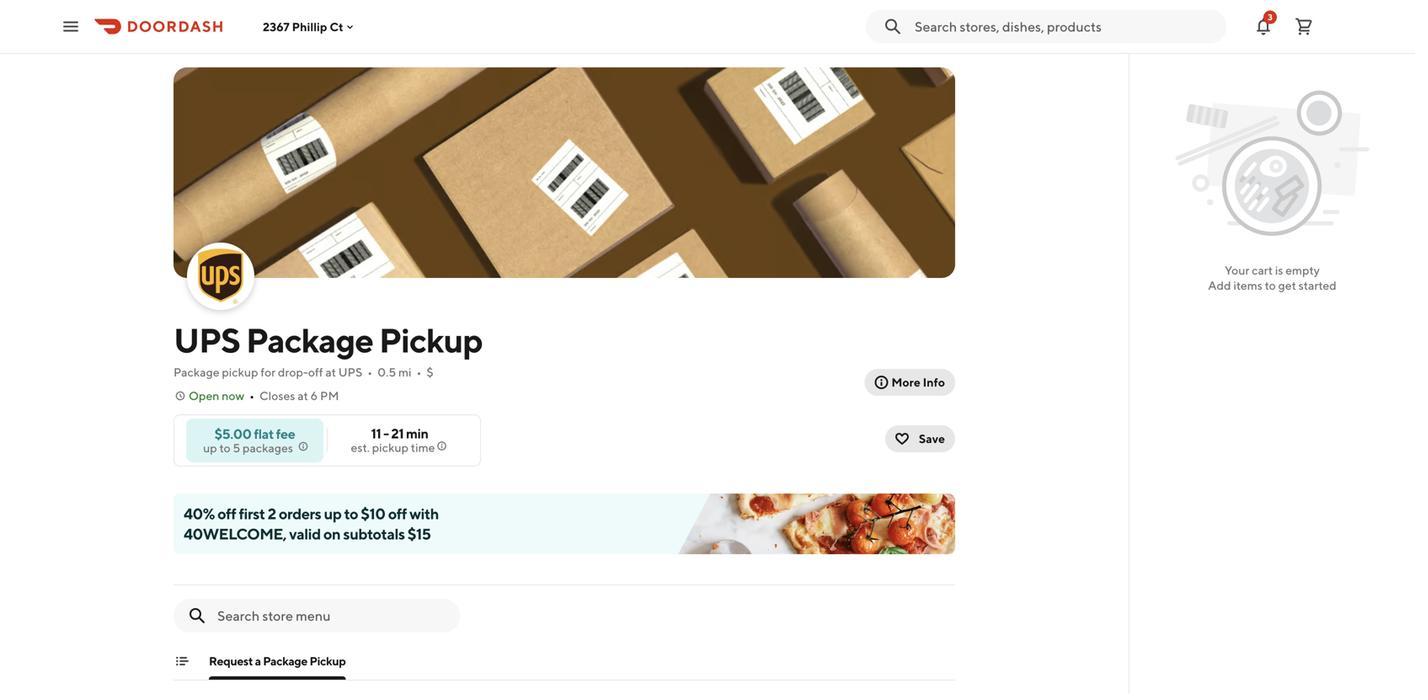 Task type: describe. For each thing, give the bounding box(es) containing it.
1 vertical spatial to
[[219, 441, 231, 455]]

40welcome,
[[184, 525, 287, 543]]

a
[[255, 654, 261, 668]]

open menu image
[[61, 16, 81, 37]]

items
[[1234, 278, 1263, 292]]

info
[[923, 375, 945, 389]]

fee
[[276, 426, 295, 442]]

1 horizontal spatial ups
[[339, 365, 363, 379]]

11
[[371, 425, 381, 441]]

$5.00
[[214, 426, 252, 442]]

40% off first 2 orders up to $10 off with 40welcome, valid on subtotals $15
[[184, 505, 439, 543]]

notification bell image
[[1254, 16, 1274, 37]]

cart
[[1252, 263, 1273, 277]]

drop-
[[278, 365, 308, 379]]

min
[[406, 425, 428, 441]]

up inside 40% off first 2 orders up to $10 off with 40welcome, valid on subtotals $15
[[324, 505, 342, 523]]

flat
[[254, 426, 274, 442]]

time
[[411, 441, 435, 455]]

1 vertical spatial pickup
[[310, 654, 346, 668]]

0 vertical spatial up
[[203, 441, 217, 455]]

1 vertical spatial package
[[174, 365, 220, 379]]

0.5
[[378, 365, 396, 379]]

request a package pickup
[[209, 654, 346, 668]]

Store search: begin typing to search for stores available on DoorDash text field
[[915, 17, 1217, 36]]

0 horizontal spatial at
[[298, 389, 308, 403]]

0 vertical spatial package
[[246, 320, 373, 360]]

1 horizontal spatial pickup
[[379, 320, 483, 360]]

2367
[[263, 20, 290, 33]]

pm
[[320, 389, 339, 403]]

add
[[1208, 278, 1231, 292]]

2367 phillip ct button
[[263, 20, 357, 33]]

1 horizontal spatial •
[[368, 365, 373, 379]]

more info
[[892, 375, 945, 389]]

ups package pickup
[[174, 320, 483, 360]]

to for off
[[344, 505, 358, 523]]

save
[[919, 432, 945, 446]]

started
[[1299, 278, 1337, 292]]

est. pickup time
[[351, 441, 435, 455]]

• closes at 6 pm
[[249, 389, 339, 403]]

0 vertical spatial ups
[[174, 320, 240, 360]]

for
[[261, 365, 276, 379]]

empty
[[1286, 263, 1320, 277]]

est.
[[351, 441, 370, 455]]

show menu categories image
[[175, 655, 189, 668]]

more info button
[[865, 369, 955, 396]]

closes
[[259, 389, 295, 403]]

40%
[[184, 505, 215, 523]]



Task type: locate. For each thing, give the bounding box(es) containing it.
first
[[239, 505, 265, 523]]

0 horizontal spatial up
[[203, 441, 217, 455]]

$15
[[408, 525, 431, 543]]

pickup for package
[[222, 365, 258, 379]]

• right now
[[249, 389, 254, 403]]

subtotals
[[343, 525, 405, 543]]

0 items, open order cart image
[[1294, 16, 1314, 37]]

2 horizontal spatial off
[[388, 505, 407, 523]]

pickup
[[222, 365, 258, 379], [372, 441, 409, 455]]

to left the 5
[[219, 441, 231, 455]]

mi
[[398, 365, 412, 379]]

pickup
[[379, 320, 483, 360], [310, 654, 346, 668]]

orders
[[279, 505, 321, 523]]

now
[[222, 389, 244, 403]]

Item Search search field
[[217, 607, 447, 625]]

to left $10
[[344, 505, 358, 523]]

2 vertical spatial to
[[344, 505, 358, 523]]

$10
[[361, 505, 385, 523]]

1 vertical spatial pickup
[[372, 441, 409, 455]]

off right $10
[[388, 505, 407, 523]]

0 horizontal spatial to
[[219, 441, 231, 455]]

with
[[410, 505, 439, 523]]

1 horizontal spatial pickup
[[372, 441, 409, 455]]

1 vertical spatial ups
[[339, 365, 363, 379]]

package
[[246, 320, 373, 360], [174, 365, 220, 379], [263, 654, 308, 668]]

-
[[383, 425, 389, 441]]

your cart is empty add items to get started
[[1208, 263, 1337, 292]]

1 vertical spatial up
[[324, 505, 342, 523]]

ups package pickup image
[[174, 67, 955, 278], [189, 244, 253, 308]]

off up 40welcome,
[[217, 505, 236, 523]]

request
[[209, 654, 253, 668]]

21
[[391, 425, 404, 441]]

0 vertical spatial pickup
[[379, 320, 483, 360]]

to left 'get'
[[1265, 278, 1276, 292]]

$5.00 flat fee
[[214, 426, 295, 442]]

to
[[1265, 278, 1276, 292], [219, 441, 231, 455], [344, 505, 358, 523]]

package right the a
[[263, 654, 308, 668]]

pickup up $
[[379, 320, 483, 360]]

up left the 5
[[203, 441, 217, 455]]

pickup down item search search field
[[310, 654, 346, 668]]

3
[[1268, 12, 1273, 22]]

2367 phillip ct
[[263, 20, 343, 33]]

package pickup for drop-off at ups • 0.5 mi • $
[[174, 365, 434, 379]]

0 horizontal spatial off
[[217, 505, 236, 523]]

$
[[427, 365, 434, 379]]

up up the on
[[324, 505, 342, 523]]

ct
[[330, 20, 343, 33]]

your
[[1225, 263, 1250, 277]]

0 horizontal spatial •
[[249, 389, 254, 403]]

5
[[233, 441, 240, 455]]

1 vertical spatial at
[[298, 389, 308, 403]]

1 horizontal spatial at
[[325, 365, 336, 379]]

to for cart
[[1265, 278, 1276, 292]]

11 - 21 min
[[371, 425, 428, 441]]

open now
[[189, 389, 244, 403]]

2 horizontal spatial to
[[1265, 278, 1276, 292]]

ups
[[174, 320, 240, 360], [339, 365, 363, 379]]

pickup for est.
[[372, 441, 409, 455]]

2
[[268, 505, 276, 523]]

ups up pm
[[339, 365, 363, 379]]

to inside your cart is empty add items to get started
[[1265, 278, 1276, 292]]

0 vertical spatial to
[[1265, 278, 1276, 292]]

6
[[311, 389, 318, 403]]

more
[[892, 375, 921, 389]]

valid
[[289, 525, 321, 543]]

at up pm
[[325, 365, 336, 379]]

package up package pickup for drop-off at ups • 0.5 mi • $
[[246, 320, 373, 360]]

is
[[1275, 263, 1284, 277]]

packages
[[243, 441, 293, 455]]

up
[[203, 441, 217, 455], [324, 505, 342, 523]]

ups up 'open'
[[174, 320, 240, 360]]

• left $
[[417, 365, 422, 379]]

phillip
[[292, 20, 327, 33]]

1 horizontal spatial up
[[324, 505, 342, 523]]

to inside 40% off first 2 orders up to $10 off with 40welcome, valid on subtotals $15
[[344, 505, 358, 523]]

1 horizontal spatial off
[[308, 365, 323, 379]]

at left the 6
[[298, 389, 308, 403]]

0 horizontal spatial pickup
[[310, 654, 346, 668]]

1 horizontal spatial to
[[344, 505, 358, 523]]

up to 5 packages
[[203, 441, 293, 455]]

off up the 6
[[308, 365, 323, 379]]

at
[[325, 365, 336, 379], [298, 389, 308, 403]]

0 vertical spatial at
[[325, 365, 336, 379]]

•
[[368, 365, 373, 379], [417, 365, 422, 379], [249, 389, 254, 403]]

0 vertical spatial pickup
[[222, 365, 258, 379]]

2 horizontal spatial •
[[417, 365, 422, 379]]

on
[[323, 525, 341, 543]]

off
[[308, 365, 323, 379], [217, 505, 236, 523], [388, 505, 407, 523]]

0 horizontal spatial pickup
[[222, 365, 258, 379]]

0 horizontal spatial ups
[[174, 320, 240, 360]]

save button
[[885, 425, 955, 452]]

• left 0.5
[[368, 365, 373, 379]]

package up 'open'
[[174, 365, 220, 379]]

get
[[1279, 278, 1297, 292]]

open
[[189, 389, 219, 403]]

2 vertical spatial package
[[263, 654, 308, 668]]



Task type: vqa. For each thing, say whether or not it's contained in the screenshot.
rightmost •
yes



